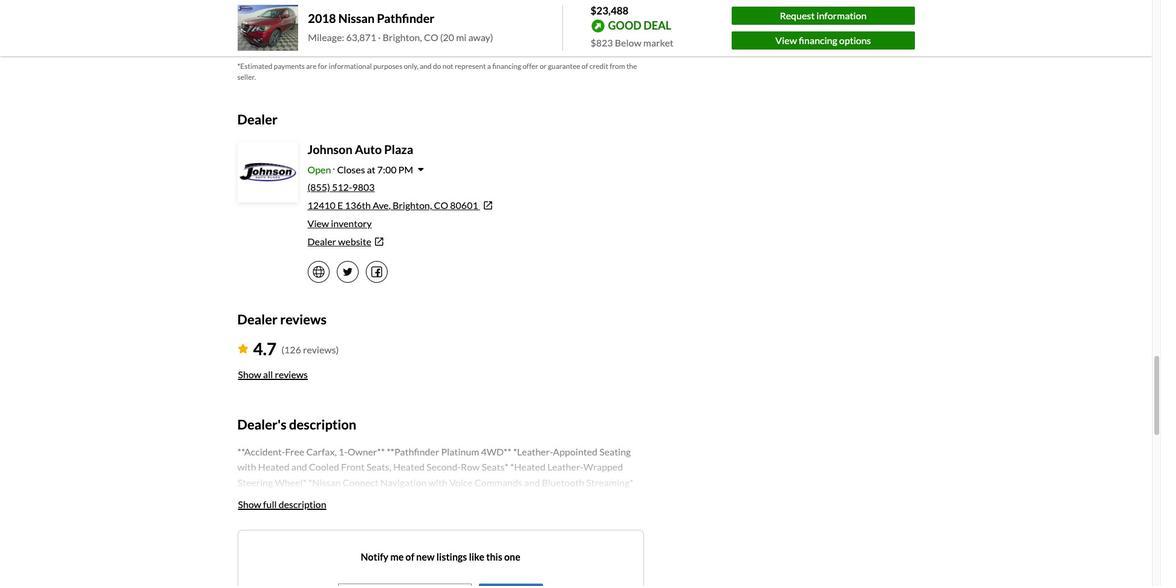 Task type: locate. For each thing, give the bounding box(es) containing it.
show all reviews
[[238, 369, 308, 381]]

reviews inside button
[[275, 369, 308, 381]]

offer.
[[507, 38, 529, 49]]

row
[[461, 462, 480, 473]]

for right are
[[318, 61, 327, 70]]

to right "free"
[[369, 508, 378, 520]]

co left (20
[[424, 32, 438, 43]]

audio*
[[355, 493, 384, 504]]

inquire
[[362, 524, 393, 535]]

0 vertical spatial dealer
[[237, 111, 278, 127]]

a right represent at the top left
[[487, 61, 491, 70]]

2 horizontal spatial financing
[[799, 34, 837, 46]]

0 vertical spatial with
[[237, 462, 256, 473]]

1 vertical spatial of
[[406, 551, 414, 563]]

view up pre-
[[393, 3, 414, 14]]

0 horizontal spatial to
[[369, 508, 378, 520]]

purposes
[[373, 61, 402, 70]]

offer
[[523, 61, 538, 70]]

brighton, right ,
[[393, 200, 432, 211]]

information right request
[[817, 10, 867, 21]]

or right offer
[[540, 61, 547, 70]]

view financing options for bottom the view financing options button
[[775, 34, 871, 46]]

1 vertical spatial inventory
[[429, 508, 470, 520]]

view financing options up (20
[[393, 3, 488, 14]]

0 horizontal spatial about
[[394, 524, 419, 535]]

0 vertical spatial to
[[369, 508, 378, 520]]

show left all
[[238, 369, 261, 381]]

4wd**
[[481, 446, 511, 458]]

1 horizontal spatial more
[[537, 508, 559, 520]]

visit
[[497, 493, 517, 504]]

view financing options for the leftmost the view financing options button
[[393, 3, 488, 14]]

about
[[613, 508, 637, 520], [394, 524, 419, 535]]

description
[[289, 417, 356, 433], [279, 499, 326, 510]]

1 more from the left
[[252, 508, 274, 520]]

one
[[504, 551, 520, 563]]

and down *heated
[[524, 477, 540, 489]]

reviews
[[280, 311, 327, 328], [275, 369, 308, 381]]

of inside *estimated payments are for informational purposes only, and do not represent a financing offer or guarantee of credit from the seller.
[[582, 61, 588, 70]]

seller.
[[237, 72, 256, 81]]

pre-
[[387, 38, 405, 49]]

closes
[[337, 164, 365, 175]]

reviews right all
[[275, 369, 308, 381]]

information inside button
[[817, 10, 867, 21]]

2 vertical spatial financing
[[492, 61, 521, 70]]

wheel*
[[275, 477, 307, 489]]

1 horizontal spatial view financing options button
[[732, 31, 915, 49]]

options up away)
[[457, 3, 488, 14]]

retrieve your offer. link
[[447, 38, 529, 49]]

(855)
[[308, 181, 330, 193]]

1 show from the top
[[238, 369, 261, 381]]

1 vertical spatial co
[[434, 200, 448, 211]]

for down the *13-
[[237, 508, 250, 520]]

dealer down seller.
[[237, 111, 278, 127]]

caret down image
[[418, 165, 424, 174]]

view financing options button up (20
[[237, 0, 644, 22]]

*nissan
[[308, 477, 341, 489]]

with
[[237, 462, 256, 473], [428, 477, 447, 489]]

about down the browse at the bottom left of the page
[[394, 524, 419, 535]]

0 horizontal spatial options
[[457, 3, 488, 14]]

and down 'free'
[[291, 462, 307, 473]]

1 vertical spatial show
[[238, 499, 261, 510]]

0 horizontal spatial more
[[252, 508, 274, 520]]

listings
[[436, 551, 467, 563]]

or down "free"
[[351, 524, 361, 535]]

1 horizontal spatial and
[[420, 61, 432, 70]]

1 vertical spatial a
[[303, 524, 308, 535]]

19/26
[[386, 493, 412, 504]]

do
[[433, 61, 441, 70]]

0 horizontal spatial view financing options
[[393, 3, 488, 14]]

good
[[608, 19, 641, 32]]

navigation
[[380, 477, 427, 489]]

0 horizontal spatial financing
[[416, 3, 455, 14]]

star image
[[237, 344, 248, 354]]

the
[[626, 61, 637, 70]]

0 vertical spatial show
[[238, 369, 261, 381]]

description down the wheel*
[[279, 499, 326, 510]]

1 horizontal spatial heated
[[393, 462, 425, 473]]

dealer
[[237, 111, 278, 127], [308, 236, 336, 247], [237, 311, 278, 328]]

financing for the leftmost the view financing options button
[[416, 3, 455, 14]]

2 more from the left
[[537, 508, 559, 520]]

a right up at left bottom
[[303, 524, 308, 535]]

80601
[[450, 200, 478, 211]]

0 vertical spatial and
[[420, 61, 432, 70]]

12410 e 136th ave , brighton, co 80601
[[308, 200, 478, 211]]

request information
[[780, 10, 867, 21]]

brighton,
[[383, 32, 422, 43], [393, 200, 432, 211]]

request
[[502, 508, 535, 520]]

about down streaming*
[[613, 508, 637, 520]]

0 vertical spatial a
[[487, 61, 491, 70]]

brighton, down pathfinder
[[383, 32, 422, 43]]

1 horizontal spatial for
[[318, 61, 327, 70]]

4.7 (126 reviews)
[[253, 339, 339, 359]]

0 vertical spatial inventory
[[331, 218, 372, 229]]

of right me
[[406, 551, 414, 563]]

1 horizontal spatial information
[[817, 10, 867, 21]]

pm
[[398, 164, 413, 175]]

and left do
[[420, 61, 432, 70]]

johnson auto plaza link
[[308, 142, 413, 157]]

1 vertical spatial financing
[[799, 34, 837, 46]]

dealer inside dealer website link
[[308, 236, 336, 247]]

0 vertical spatial view financing options button
[[237, 0, 644, 22]]

more up serving
[[537, 508, 559, 520]]

1 vertical spatial dealer
[[308, 236, 336, 247]]

0 vertical spatial for
[[318, 61, 327, 70]]

1 horizontal spatial view financing options
[[775, 34, 871, 46]]

0 horizontal spatial and
[[291, 462, 307, 473]]

view down 12410 at the top
[[308, 218, 329, 229]]

2 show from the top
[[238, 499, 261, 510]]

city/highway
[[414, 493, 472, 504]]

1 vertical spatial with
[[428, 477, 447, 489]]

options down the request information button
[[839, 34, 871, 46]]

0 vertical spatial co
[[424, 32, 438, 43]]

0 horizontal spatial a
[[303, 524, 308, 535]]

show for dealer's
[[238, 499, 261, 510]]

more
[[252, 508, 274, 520], [537, 508, 559, 520]]

below
[[615, 37, 641, 48]]

dealer for dealer
[[237, 111, 278, 127]]

johnson auto plaza
[[308, 142, 413, 157]]

0 vertical spatial of
[[582, 61, 588, 70]]

Email address email field
[[339, 585, 471, 587]]

1 horizontal spatial about
[[613, 508, 637, 520]]

heated down **accident- on the bottom left of the page
[[258, 462, 289, 473]]

forward
[[500, 524, 534, 535]]

dealer down view inventory
[[308, 236, 336, 247]]

show for dealer
[[238, 369, 261, 381]]

we
[[463, 524, 478, 535]]

1 vertical spatial brighton,
[[393, 200, 432, 211]]

2 horizontal spatial and
[[524, 477, 540, 489]]

of
[[582, 61, 588, 70], [406, 551, 414, 563]]

2 horizontal spatial view
[[775, 34, 797, 46]]

dealer up 4.7
[[237, 311, 278, 328]]

financing inside *estimated payments are for informational purposes only, and do not represent a financing offer or guarantee of credit from the seller.
[[492, 61, 521, 70]]

co
[[424, 32, 438, 43], [434, 200, 448, 211]]

$823 below market
[[591, 37, 674, 48]]

inventory down city/highway
[[429, 508, 470, 520]]

dealer for dealer website
[[308, 236, 336, 247]]

financing up (20
[[416, 3, 455, 14]]

1 horizontal spatial options
[[839, 34, 871, 46]]

up
[[290, 524, 301, 535]]

plaza
[[384, 142, 413, 157]]

at
[[367, 164, 375, 175]]

description up "carfax,"
[[289, 417, 356, 433]]

or inside *estimated payments are for informational purposes only, and do not represent a financing offer or guarantee of credit from the seller.
[[540, 61, 547, 70]]

from
[[610, 61, 625, 70]]

already
[[352, 38, 385, 49]]

0 vertical spatial brighton,
[[383, 32, 422, 43]]

1 horizontal spatial a
[[487, 61, 491, 70]]

heated down **pathfinder
[[393, 462, 425, 473]]

1 horizontal spatial financing
[[492, 61, 521, 70]]

2018 nissan pathfinder mileage: 63,871 · brighton, co (20 mi away)
[[308, 11, 493, 43]]

2 heated from the left
[[393, 462, 425, 473]]

0 horizontal spatial of
[[406, 551, 414, 563]]

*heated
[[510, 462, 546, 473]]

0 vertical spatial options
[[457, 3, 488, 14]]

0 vertical spatial financing
[[416, 3, 455, 14]]

voice
[[449, 477, 473, 489]]

information up "you!" in the bottom of the page
[[561, 508, 611, 520]]

view down request
[[775, 34, 797, 46]]

or inside **accident-free carfax, 1-owner** **pathfinder platinum 4wd** *leather-appointed seating with heated and cooled front seats, heated second-row seats* *heated leather-wrapped steering wheel* *nissan connect navigation with voice commands and bluetooth streaming* *13-speaker bose premium audio*   19/26 city/highway mpg  visit www.johnsonautoplaza.com for more information. feel free to browse our inventory online, request more information about vehicles, set up a test drive or inquire about financing.  we look forward to serving you! additional information
[[351, 524, 361, 535]]

of left credit
[[582, 61, 588, 70]]

1 vertical spatial for
[[237, 508, 250, 520]]

0 vertical spatial view financing options
[[393, 3, 488, 14]]

(855) 512-9803
[[308, 181, 375, 193]]

0 horizontal spatial heated
[[258, 462, 289, 473]]

1 horizontal spatial to
[[536, 524, 545, 535]]

1 horizontal spatial view
[[393, 3, 414, 14]]

1 vertical spatial reviews
[[275, 369, 308, 381]]

to left serving
[[536, 524, 545, 535]]

0 horizontal spatial for
[[237, 508, 250, 520]]

1 vertical spatial to
[[536, 524, 545, 535]]

e
[[337, 200, 343, 211]]

full
[[263, 499, 277, 510]]

more up vehicles,
[[252, 508, 274, 520]]

additional
[[237, 539, 281, 550]]

information
[[817, 10, 867, 21], [561, 508, 611, 520]]

1 vertical spatial options
[[839, 34, 871, 46]]

0 horizontal spatial inventory
[[331, 218, 372, 229]]

you!
[[580, 524, 599, 535]]

mpg
[[473, 493, 495, 504]]

options for the leftmost the view financing options button
[[457, 3, 488, 14]]

1 horizontal spatial of
[[582, 61, 588, 70]]

12410
[[308, 200, 336, 211]]

notify
[[361, 551, 388, 563]]

financing left offer
[[492, 61, 521, 70]]

9803
[[352, 181, 375, 193]]

with up city/highway
[[428, 477, 447, 489]]

represent
[[455, 61, 486, 70]]

credit
[[590, 61, 608, 70]]

brighton, inside 2018 nissan pathfinder mileage: 63,871 · brighton, co (20 mi away)
[[383, 32, 422, 43]]

1 vertical spatial description
[[279, 499, 326, 510]]

inventory up website
[[331, 218, 372, 229]]

1 vertical spatial view financing options button
[[732, 31, 915, 49]]

0 horizontal spatial information
[[561, 508, 611, 520]]

browse
[[380, 508, 411, 520]]

1 horizontal spatial or
[[540, 61, 547, 70]]

1 horizontal spatial inventory
[[429, 508, 470, 520]]

0 vertical spatial or
[[540, 61, 547, 70]]

commands
[[475, 477, 522, 489]]

inventory
[[331, 218, 372, 229], [429, 508, 470, 520]]

0 vertical spatial information
[[817, 10, 867, 21]]

with up steering
[[237, 462, 256, 473]]

1 vertical spatial or
[[351, 524, 361, 535]]

0 vertical spatial reviews
[[280, 311, 327, 328]]

2 vertical spatial dealer
[[237, 311, 278, 328]]

show
[[238, 369, 261, 381], [238, 499, 261, 510]]

view financing options button down the request information button
[[732, 31, 915, 49]]

options
[[457, 3, 488, 14], [839, 34, 871, 46]]

1 heated from the left
[[258, 462, 289, 473]]

1 vertical spatial information
[[561, 508, 611, 520]]

view financing options down the request information button
[[775, 34, 871, 46]]

financing down the request information button
[[799, 34, 837, 46]]

0 horizontal spatial view
[[308, 218, 329, 229]]

speaker
[[256, 493, 290, 504]]

show left the full
[[238, 499, 261, 510]]

0 horizontal spatial or
[[351, 524, 361, 535]]

co left 80601
[[434, 200, 448, 211]]

1 vertical spatial view financing options
[[775, 34, 871, 46]]

reviews up 4.7 (126 reviews)
[[280, 311, 327, 328]]



Task type: describe. For each thing, give the bounding box(es) containing it.
like
[[469, 551, 484, 563]]

deal
[[644, 19, 671, 32]]

only,
[[404, 61, 418, 70]]

*13-
[[237, 493, 256, 504]]

**accident-
[[237, 446, 285, 458]]

our
[[413, 508, 427, 520]]

website
[[338, 236, 371, 247]]

show full description button
[[237, 491, 327, 518]]

7:00
[[377, 164, 397, 175]]

inventory inside **accident-free carfax, 1-owner** **pathfinder platinum 4wd** *leather-appointed seating with heated and cooled front seats, heated second-row seats* *heated leather-wrapped steering wheel* *nissan connect navigation with voice commands and bluetooth streaming* *13-speaker bose premium audio*   19/26 city/highway mpg  visit www.johnsonautoplaza.com for more information. feel free to browse our inventory online, request more information about vehicles, set up a test drive or inquire about financing.  we look forward to serving you! additional information
[[429, 508, 470, 520]]

carfax,
[[306, 446, 337, 458]]

(855) 512-9803 link
[[308, 181, 375, 193]]

appointed
[[553, 446, 598, 458]]

platinum
[[441, 446, 479, 458]]

show all reviews button
[[237, 362, 308, 388]]

financing.
[[421, 524, 462, 535]]

cooled
[[309, 462, 339, 473]]

dealer website
[[308, 236, 371, 247]]

are
[[306, 61, 317, 70]]

view inventory link
[[308, 218, 372, 229]]

wrapped
[[583, 462, 623, 473]]

mileage:
[[308, 32, 344, 43]]

streaming*
[[586, 477, 633, 489]]

connect
[[343, 477, 379, 489]]

financing for bottom the view financing options button
[[799, 34, 837, 46]]

136th
[[345, 200, 371, 211]]

owner**
[[348, 446, 385, 458]]

$823
[[591, 37, 613, 48]]

,
[[389, 200, 391, 211]]

premium
[[315, 493, 353, 504]]

request
[[780, 10, 815, 21]]

**pathfinder
[[387, 446, 439, 458]]

online,
[[472, 508, 500, 520]]

nissan
[[338, 11, 375, 26]]

information.
[[276, 508, 328, 520]]

1 vertical spatial about
[[394, 524, 419, 535]]

johnson auto plaza image
[[239, 143, 297, 201]]

2 vertical spatial and
[[524, 477, 540, 489]]

serving
[[547, 524, 578, 535]]

1 vertical spatial and
[[291, 462, 307, 473]]

$23,488
[[591, 4, 629, 17]]

free
[[350, 508, 367, 520]]

your
[[485, 38, 505, 49]]

2018 nissan pathfinder image
[[237, 5, 298, 51]]

away)
[[468, 32, 493, 43]]

63,871
[[346, 32, 376, 43]]

*leather-
[[513, 446, 553, 458]]

payments
[[274, 61, 305, 70]]

description inside show full description button
[[279, 499, 326, 510]]

1-
[[339, 446, 348, 458]]

request information button
[[732, 7, 915, 25]]

information
[[283, 539, 334, 550]]

options for bottom the view financing options button
[[839, 34, 871, 46]]

bose
[[292, 493, 313, 504]]

bluetooth
[[542, 477, 584, 489]]

0 vertical spatial about
[[613, 508, 637, 520]]

market
[[643, 37, 674, 48]]

0 horizontal spatial view financing options button
[[237, 0, 644, 22]]

co inside 2018 nissan pathfinder mileage: 63,871 · brighton, co (20 mi away)
[[424, 32, 438, 43]]

*estimated payments are for informational purposes only, and do not represent a financing offer or guarantee of credit from the seller.
[[237, 61, 637, 81]]

pathfinder
[[377, 11, 435, 26]]

and inside *estimated payments are for informational purposes only, and do not represent a financing offer or guarantee of credit from the seller.
[[420, 61, 432, 70]]

(126
[[281, 344, 301, 356]]

dealer reviews
[[237, 311, 327, 328]]

4.7
[[253, 339, 277, 359]]

0 vertical spatial description
[[289, 417, 356, 433]]

for inside **accident-free carfax, 1-owner** **pathfinder platinum 4wd** *leather-appointed seating with heated and cooled front seats, heated second-row seats* *heated leather-wrapped steering wheel* *nissan connect navigation with voice commands and bluetooth streaming* *13-speaker bose premium audio*   19/26 city/highway mpg  visit www.johnsonautoplaza.com for more information. feel free to browse our inventory online, request more information about vehicles, set up a test drive or inquire about financing.  we look forward to serving you! additional information
[[237, 508, 250, 520]]

not
[[443, 61, 453, 70]]

a inside **accident-free carfax, 1-owner** **pathfinder platinum 4wd** *leather-appointed seating with heated and cooled front seats, heated second-row seats* *heated leather-wrapped steering wheel* *nissan connect navigation with voice commands and bluetooth streaming* *13-speaker bose premium audio*   19/26 city/highway mpg  visit www.johnsonautoplaza.com for more information. feel free to browse our inventory online, request more information about vehicles, set up a test drive or inquire about financing.  we look forward to serving you! additional information
[[303, 524, 308, 535]]

feel
[[330, 508, 348, 520]]

guarantee
[[548, 61, 580, 70]]

this
[[486, 551, 502, 563]]

1 vertical spatial view
[[775, 34, 797, 46]]

information inside **accident-free carfax, 1-owner** **pathfinder platinum 4wd** *leather-appointed seating with heated and cooled front seats, heated second-row seats* *heated leather-wrapped steering wheel* *nissan connect navigation with voice commands and bluetooth streaming* *13-speaker bose premium audio*   19/26 city/highway mpg  visit www.johnsonautoplaza.com for more information. feel free to browse our inventory online, request more information about vehicles, set up a test drive or inquire about financing.  we look forward to serving you! additional information
[[561, 508, 611, 520]]

512-
[[332, 181, 352, 193]]

0 horizontal spatial with
[[237, 462, 256, 473]]

1 horizontal spatial with
[[428, 477, 447, 489]]

dealer's
[[237, 417, 287, 433]]

2 vertical spatial view
[[308, 218, 329, 229]]

dealer for dealer reviews
[[237, 311, 278, 328]]

auto
[[355, 142, 382, 157]]

vehicles,
[[237, 524, 273, 535]]

drive
[[328, 524, 349, 535]]

*estimated
[[237, 61, 272, 70]]

dealer's description
[[237, 417, 356, 433]]

a inside *estimated payments are for informational purposes only, and do not represent a financing offer or guarantee of credit from the seller.
[[487, 61, 491, 70]]

open
[[308, 164, 331, 175]]

2018
[[308, 11, 336, 26]]

mi
[[456, 32, 467, 43]]

informational
[[329, 61, 372, 70]]

new
[[416, 551, 435, 563]]

steering
[[237, 477, 273, 489]]

0 vertical spatial view
[[393, 3, 414, 14]]

leather-
[[547, 462, 583, 473]]

second-
[[427, 462, 461, 473]]

for inside *estimated payments are for informational purposes only, and do not represent a financing offer or guarantee of credit from the seller.
[[318, 61, 327, 70]]

notify me of new listings like this one
[[361, 551, 520, 563]]

qualified?
[[405, 38, 445, 49]]



Task type: vqa. For each thing, say whether or not it's contained in the screenshot.
19/26
yes



